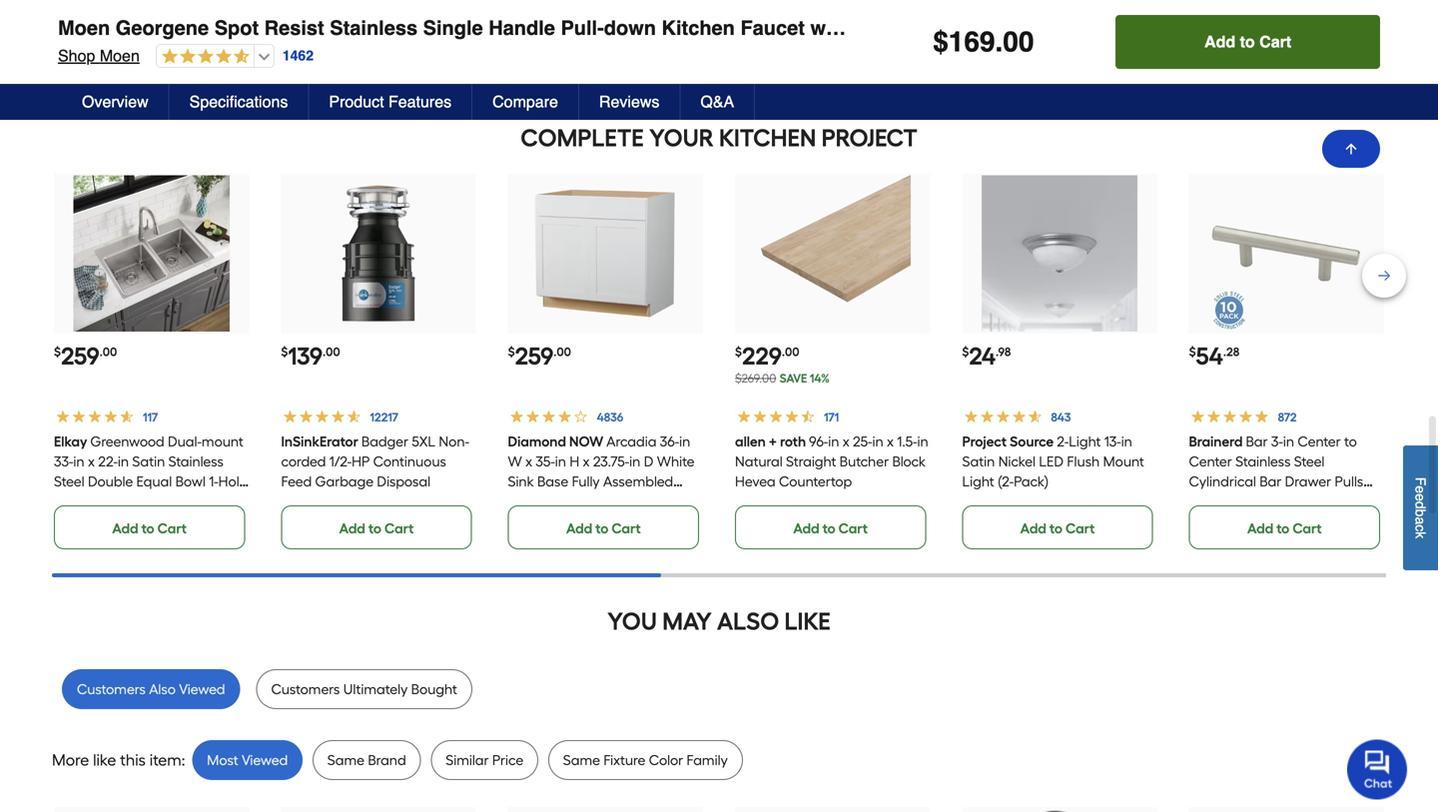 Task type: locate. For each thing, give the bounding box(es) containing it.
same fixture color family
[[563, 751, 728, 768]]

229
[[742, 341, 782, 370]]

double
[[88, 473, 133, 490]]

your
[[649, 123, 714, 152]]

36-
[[660, 433, 679, 450]]

$269.00 save 14%
[[735, 371, 830, 385]]

1 horizontal spatial pack)
[[1211, 493, 1246, 510]]

0 vertical spatial bar
[[1246, 433, 1268, 450]]

1 horizontal spatial steel
[[1294, 453, 1325, 470]]

now
[[569, 433, 604, 450]]

sink inside arcadia 36-in w x 35-in h x 23.75-in d white sink base fully assembled cabinet (recessed panel shaker door style)
[[508, 473, 534, 490]]

e up b
[[1413, 493, 1429, 501]]

cart inside 54 "list item"
[[1293, 520, 1322, 537]]

customers left ultimately
[[271, 681, 340, 698]]

2 .00 from the left
[[323, 344, 340, 359]]

pack) down nickel
[[1014, 473, 1049, 490]]

$ 24 .98
[[962, 341, 1011, 370]]

2 horizontal spatial stainless
[[1236, 453, 1291, 470]]

0 horizontal spatial project
[[822, 123, 918, 152]]

also up the "item"
[[149, 681, 176, 698]]

$ up diamond
[[508, 344, 515, 359]]

.00 up greenwood
[[99, 344, 117, 359]]

complete your kitchen project
[[521, 123, 918, 152]]

$ up elkay
[[54, 344, 61, 359]]

24 list item
[[962, 174, 1157, 549]]

cart inside '229' list item
[[839, 520, 868, 537]]

similar
[[446, 751, 489, 768]]

add inside button
[[1205, 32, 1236, 51]]

$269.00
[[735, 371, 776, 385]]

1 horizontal spatial stainless
[[330, 16, 418, 39]]

in down elkay
[[73, 453, 84, 470]]

same
[[327, 751, 365, 768], [563, 751, 600, 768]]

.00 inside $ 139 .00
[[323, 344, 340, 359]]

light up "flush"
[[1069, 433, 1101, 450]]

1 horizontal spatial 259
[[515, 341, 554, 370]]

viewed
[[179, 681, 225, 698], [242, 751, 288, 768]]

add to cart inside 54 "list item"
[[1247, 520, 1322, 537]]

moen right shop
[[100, 46, 140, 65]]

1 horizontal spatial sink
[[508, 473, 534, 490]]

add to cart inside '229' list item
[[793, 520, 868, 537]]

add to cart link inside 24 "list item"
[[962, 505, 1153, 549]]

with
[[810, 16, 850, 39]]

cart for 2-light 13-in satin nickel led flush mount light (2-pack)
[[1066, 520, 1095, 537]]

$ up insinkerator
[[281, 344, 288, 359]]

specifications button
[[169, 84, 309, 120]]

kitchen down double
[[54, 493, 101, 510]]

cart for 96-in x 25-in x 1.5-in natural straight butcher block hevea countertop
[[839, 520, 868, 537]]

1 horizontal spatial satin
[[962, 453, 995, 470]]

sink down w
[[508, 473, 534, 490]]

steel up drawer
[[1294, 453, 1325, 470]]

same for same brand
[[327, 751, 365, 768]]

e up 'd' at the right bottom
[[1413, 486, 1429, 493]]

to inside button
[[1240, 32, 1255, 51]]

compare button
[[473, 84, 579, 120]]

0 horizontal spatial $ 259 .00
[[54, 341, 117, 370]]

x right w
[[526, 453, 533, 470]]

light left (2-
[[962, 473, 994, 490]]

customers
[[77, 681, 146, 698], [271, 681, 340, 698]]

$ inside $ 24 .98
[[962, 344, 969, 359]]

q&a
[[701, 92, 734, 111]]

kitchen inside heading
[[719, 123, 816, 152]]

0 horizontal spatial also
[[149, 681, 176, 698]]

pack)
[[1014, 473, 1049, 490], [1211, 493, 1246, 510]]

may
[[662, 607, 712, 636]]

sink
[[508, 473, 534, 490], [105, 493, 131, 510]]

2 $ 259 .00 from the left
[[508, 341, 571, 370]]

garbage
[[315, 473, 373, 490]]

$ up $269.00 at the top right
[[735, 344, 742, 359]]

.00 inside $ 229 .00
[[782, 344, 799, 359]]

.00 up insinkerator
[[323, 344, 340, 359]]

viewed up :
[[179, 681, 225, 698]]

0 horizontal spatial viewed
[[179, 681, 225, 698]]

.00 for insinkerator
[[323, 344, 340, 359]]

diamond now arcadia 36-in w x 35-in h x 23.75-in d white sink base fully assembled cabinet (recessed panel shaker door style) image
[[528, 176, 684, 332]]

steel down '33-'
[[54, 473, 85, 490]]

stainless down 3- on the right of page
[[1236, 453, 1291, 470]]

kitchen right the down
[[662, 16, 735, 39]]

$ left .98
[[962, 344, 969, 359]]

center
[[1298, 433, 1341, 450], [1189, 453, 1232, 470]]

panel
[[630, 493, 665, 510]]

2 list item from the left
[[508, 0, 703, 86]]

0 horizontal spatial stainless
[[168, 453, 224, 470]]

2 259 from the left
[[515, 341, 554, 370]]

1 vertical spatial also
[[149, 681, 176, 698]]

1 .00 from the left
[[99, 344, 117, 359]]

2 satin from the left
[[962, 453, 995, 470]]

1 vertical spatial viewed
[[242, 751, 288, 768]]

0 horizontal spatial center
[[1189, 453, 1232, 470]]

0 vertical spatial light
[[1069, 433, 1101, 450]]

.00 for elkay
[[99, 344, 117, 359]]

moen up shop
[[58, 16, 110, 39]]

badger 5xl non- corded 1/2-hp continuous feed garbage disposal
[[281, 433, 469, 490]]

3 list item from the left
[[735, 0, 930, 86]]

1 add to cart list item from the left
[[54, 0, 249, 86]]

pack) down cylindrical
[[1211, 493, 1246, 510]]

kitchen inside the greenwood dual-mount 33-in x 22-in satin stainless steel double equal bowl 1-hole kitchen sink
[[54, 493, 101, 510]]

25-
[[853, 433, 872, 450]]

1 customers from the left
[[77, 681, 146, 698]]

in up white
[[679, 433, 691, 450]]

same left the fixture
[[563, 751, 600, 768]]

0 horizontal spatial 259 list item
[[54, 174, 249, 549]]

1 horizontal spatial light
[[1069, 433, 1101, 450]]

center up drawer
[[1298, 433, 1341, 450]]

1 vertical spatial steel
[[54, 473, 85, 490]]

0 horizontal spatial satin
[[132, 453, 165, 470]]

add to cart for greenwood dual-mount 33-in x 22-in satin stainless steel double equal bowl 1-hole kitchen sink
[[112, 520, 187, 537]]

overview button
[[62, 84, 169, 120]]

customers up like
[[77, 681, 146, 698]]

satin down project source
[[962, 453, 995, 470]]

add to cart for arcadia 36-in w x 35-in h x 23.75-in d white sink base fully assembled cabinet (recessed panel shaker door style)
[[566, 520, 641, 537]]

0 vertical spatial steel
[[1294, 453, 1325, 470]]

bar 3-in center to center stainless steel cylindrical bar drawer pulls (10-pack)
[[1189, 433, 1364, 510]]

1 vertical spatial project
[[962, 433, 1007, 450]]

1 horizontal spatial project
[[962, 433, 1007, 450]]

f e e d b a c k button
[[1403, 445, 1438, 570]]

1 vertical spatial kitchen
[[719, 123, 816, 152]]

1 satin from the left
[[132, 453, 165, 470]]

in down greenwood
[[118, 453, 129, 470]]

cart inside 24 "list item"
[[1066, 520, 1095, 537]]

base
[[538, 473, 569, 490]]

$ for badger 5xl non- corded 1/2-hp continuous feed garbage disposal
[[281, 344, 288, 359]]

down
[[604, 16, 656, 39]]

elkay greenwood dual-mount 33-in x 22-in satin stainless steel double equal bowl 1-hole kitchen sink image
[[73, 176, 230, 332]]

0 vertical spatial viewed
[[179, 681, 225, 698]]

$ 259 .00 for diamond now
[[508, 341, 571, 370]]

also left like
[[717, 607, 779, 636]]

0 vertical spatial pack)
[[1014, 473, 1049, 490]]

d
[[644, 453, 654, 470]]

1 list item from the left
[[281, 0, 476, 86]]

in left d on the bottom left
[[630, 453, 641, 470]]

in
[[679, 433, 691, 450], [828, 433, 839, 450], [872, 433, 884, 450], [917, 433, 929, 450], [1121, 433, 1132, 450], [1283, 433, 1295, 450], [73, 453, 84, 470], [118, 453, 129, 470], [555, 453, 566, 470], [630, 453, 641, 470]]

add to cart link inside 54 "list item"
[[1189, 505, 1380, 549]]

stainless up product features
[[330, 16, 418, 39]]

4 list item from the left
[[962, 0, 1157, 86]]

$ inside $ 139 .00
[[281, 344, 288, 359]]

add for 2-light 13-in satin nickel led flush mount light (2-pack)
[[1020, 520, 1047, 537]]

in up drawer
[[1283, 433, 1295, 450]]

more
[[52, 750, 89, 769]]

add to cart list item
[[54, 0, 249, 86], [1189, 0, 1384, 86]]

satin inside the greenwood dual-mount 33-in x 22-in satin stainless steel double equal bowl 1-hole kitchen sink
[[132, 453, 165, 470]]

in up mount
[[1121, 433, 1132, 450]]

pack) inside 2-light 13-in satin nickel led flush mount light (2-pack)
[[1014, 473, 1049, 490]]

cylindrical
[[1189, 473, 1257, 490]]

add inside '229' list item
[[793, 520, 820, 537]]

24
[[969, 341, 996, 370]]

same left brand
[[327, 751, 365, 768]]

0 horizontal spatial customers
[[77, 681, 146, 698]]

1 horizontal spatial 259 list item
[[508, 174, 703, 549]]

specifications
[[189, 92, 288, 111]]

1 horizontal spatial same
[[563, 751, 600, 768]]

.00
[[99, 344, 117, 359], [323, 344, 340, 359], [554, 344, 571, 359], [782, 344, 799, 359]]

259 up elkay
[[61, 341, 99, 370]]

33-
[[54, 453, 73, 470]]

x left 1.5-
[[887, 433, 894, 450]]

x left the 25-
[[843, 433, 850, 450]]

$ 259 .00 for elkay
[[54, 341, 117, 370]]

$ left ".28"
[[1189, 344, 1196, 359]]

259 for diamond now
[[515, 341, 554, 370]]

139 list item
[[281, 174, 476, 549]]

shaker
[[508, 513, 552, 530]]

add to cart link inside '229' list item
[[735, 505, 926, 549]]

0 vertical spatial sink
[[508, 473, 534, 490]]

add
[[1205, 32, 1236, 51], [112, 56, 138, 73], [1247, 56, 1274, 73], [112, 520, 138, 537], [339, 520, 365, 537], [566, 520, 592, 537], [793, 520, 820, 537], [1020, 520, 1047, 537], [1247, 520, 1274, 537]]

0 horizontal spatial add to cart list item
[[54, 0, 249, 86]]

satin up equal
[[132, 453, 165, 470]]

add to cart inside 24 "list item"
[[1020, 520, 1095, 537]]

96-in x 25-in x 1.5-in natural straight butcher block hevea countertop
[[735, 433, 929, 490]]

.98
[[996, 344, 1011, 359]]

1 horizontal spatial $ 259 .00
[[508, 341, 571, 370]]

$ for 2-light 13-in satin nickel led flush mount light (2-pack)
[[962, 344, 969, 359]]

project inside 24 "list item"
[[962, 433, 1007, 450]]

cart inside button
[[1260, 32, 1292, 51]]

fixture
[[604, 751, 646, 768]]

0 horizontal spatial sink
[[105, 493, 131, 510]]

2 same from the left
[[563, 751, 600, 768]]

cart inside 139 list item
[[385, 520, 414, 537]]

add to cart
[[1205, 32, 1292, 51], [112, 56, 187, 73], [1247, 56, 1322, 73], [112, 520, 187, 537], [339, 520, 414, 537], [566, 520, 641, 537], [793, 520, 868, 537], [1020, 520, 1095, 537], [1247, 520, 1322, 537]]

to inside the bar 3-in center to center stainless steel cylindrical bar drawer pulls (10-pack)
[[1345, 433, 1357, 450]]

to inside 24 "list item"
[[1050, 520, 1063, 537]]

brainerd bar 3-in center to center stainless steel cylindrical bar drawer pulls (10-pack) image
[[1209, 176, 1365, 332]]

diamond now
[[508, 433, 604, 450]]

259
[[61, 341, 99, 370], [515, 341, 554, 370]]

.00 up diamond now
[[554, 344, 571, 359]]

bar left 3- on the right of page
[[1246, 433, 1268, 450]]

0 vertical spatial also
[[717, 607, 779, 636]]

1 horizontal spatial center
[[1298, 433, 1341, 450]]

0 vertical spatial project
[[822, 123, 918, 152]]

item
[[150, 750, 182, 769]]

2 vertical spatial kitchen
[[54, 493, 101, 510]]

$ 259 .00 up elkay
[[54, 341, 117, 370]]

0 vertical spatial center
[[1298, 433, 1341, 450]]

259 up diamond
[[515, 341, 554, 370]]

cart
[[1260, 32, 1292, 51], [157, 56, 187, 73], [1293, 56, 1322, 73], [157, 520, 187, 537], [385, 520, 414, 537], [612, 520, 641, 537], [839, 520, 868, 537], [1066, 520, 1095, 537], [1293, 520, 1322, 537]]

viewed right "most"
[[242, 751, 288, 768]]

add inside 54 "list item"
[[1247, 520, 1274, 537]]

badger
[[361, 433, 408, 450]]

list item
[[281, 0, 476, 86], [508, 0, 703, 86], [735, 0, 930, 86], [962, 0, 1157, 86]]

faucet
[[741, 16, 805, 39]]

x
[[843, 433, 850, 450], [887, 433, 894, 450], [88, 453, 95, 470], [526, 453, 533, 470], [583, 453, 590, 470]]

also
[[717, 607, 779, 636], [149, 681, 176, 698]]

$ 259 .00 up diamond
[[508, 341, 571, 370]]

sink down double
[[105, 493, 131, 510]]

add for 96-in x 25-in x 1.5-in natural straight butcher block hevea countertop
[[793, 520, 820, 537]]

1 same from the left
[[327, 751, 365, 768]]

add inside 24 "list item"
[[1020, 520, 1047, 537]]

1 259 from the left
[[61, 341, 99, 370]]

cart for badger 5xl non- corded 1/2-hp continuous feed garbage disposal
[[385, 520, 414, 537]]

handle
[[489, 16, 555, 39]]

1 horizontal spatial add to cart list item
[[1189, 0, 1384, 86]]

to inside 139 list item
[[368, 520, 381, 537]]

2 customers from the left
[[271, 681, 340, 698]]

add to cart inside 139 list item
[[339, 520, 414, 537]]

in inside 2-light 13-in satin nickel led flush mount light (2-pack)
[[1121, 433, 1132, 450]]

.28
[[1223, 344, 1240, 359]]

x left 22-
[[88, 453, 95, 470]]

steel inside the bar 3-in center to center stainless steel cylindrical bar drawer pulls (10-pack)
[[1294, 453, 1325, 470]]

0 horizontal spatial light
[[962, 473, 994, 490]]

1-
[[209, 473, 218, 490]]

0 horizontal spatial same
[[327, 751, 365, 768]]

customers for customers ultimately bought
[[271, 681, 340, 698]]

1 vertical spatial sink
[[105, 493, 131, 510]]

stainless up bowl
[[168, 453, 224, 470]]

reviews button
[[579, 84, 681, 120]]

hevea
[[735, 473, 776, 490]]

4.6 stars image
[[157, 48, 250, 66]]

1 vertical spatial pack)
[[1211, 493, 1246, 510]]

$ inside $ 54 .28
[[1189, 344, 1196, 359]]

1 $ 259 .00 from the left
[[54, 341, 117, 370]]

$ 259 .00
[[54, 341, 117, 370], [508, 341, 571, 370]]

in left the h
[[555, 453, 566, 470]]

259 list item
[[54, 174, 249, 549], [508, 174, 703, 549]]

00
[[1003, 26, 1034, 58]]

add to cart link inside 139 list item
[[281, 505, 472, 549]]

same for same fixture color family
[[563, 751, 600, 768]]

block
[[892, 453, 926, 470]]

non-
[[439, 433, 469, 450]]

in up block
[[917, 433, 929, 450]]

bar left drawer
[[1260, 473, 1282, 490]]

led
[[1039, 453, 1064, 470]]

1 horizontal spatial viewed
[[242, 751, 288, 768]]

add to cart for 96-in x 25-in x 1.5-in natural straight butcher block hevea countertop
[[793, 520, 868, 537]]

add to cart for 2-light 13-in satin nickel led flush mount light (2-pack)
[[1020, 520, 1095, 537]]

most viewed
[[207, 751, 288, 768]]

1 horizontal spatial customers
[[271, 681, 340, 698]]

0 horizontal spatial 259
[[61, 341, 99, 370]]

steel
[[1294, 453, 1325, 470], [54, 473, 85, 490]]

cart for greenwood dual-mount 33-in x 22-in satin stainless steel double equal bowl 1-hole kitchen sink
[[157, 520, 187, 537]]

single
[[423, 16, 483, 39]]

d
[[1413, 501, 1429, 509]]

.00 for diamond now
[[554, 344, 571, 359]]

0 horizontal spatial pack)
[[1014, 473, 1049, 490]]

0 horizontal spatial steel
[[54, 473, 85, 490]]

to
[[1240, 32, 1255, 51], [141, 56, 154, 73], [1277, 56, 1290, 73], [1345, 433, 1357, 450], [141, 520, 154, 537], [368, 520, 381, 537], [596, 520, 609, 537], [823, 520, 836, 537], [1050, 520, 1063, 537], [1277, 520, 1290, 537]]

e
[[1413, 486, 1429, 493], [1413, 493, 1429, 501]]

product features button
[[309, 84, 473, 120]]

3 .00 from the left
[[554, 344, 571, 359]]

flush
[[1067, 453, 1100, 470]]

add inside 139 list item
[[339, 520, 365, 537]]

kitchen down q&a button
[[719, 123, 816, 152]]

disposal
[[377, 473, 430, 490]]

.00 up save
[[782, 344, 799, 359]]

4 .00 from the left
[[782, 344, 799, 359]]

2 e from the top
[[1413, 493, 1429, 501]]

1 vertical spatial center
[[1189, 453, 1232, 470]]

f
[[1413, 477, 1429, 486]]

center down brainerd at the right bottom of the page
[[1189, 453, 1232, 470]]



Task type: vqa. For each thing, say whether or not it's contained in the screenshot.


Task type: describe. For each thing, give the bounding box(es) containing it.
fully
[[572, 473, 600, 490]]

x inside the greenwood dual-mount 33-in x 22-in satin stainless steel double equal bowl 1-hole kitchen sink
[[88, 453, 95, 470]]

$ for arcadia 36-in w x 35-in h x 23.75-in d white sink base fully assembled cabinet (recessed panel shaker door style)
[[508, 344, 515, 359]]

deck
[[856, 16, 904, 39]]

project source
[[962, 433, 1054, 450]]

add to cart link for badger 5xl non- corded 1/2-hp continuous feed garbage disposal
[[281, 505, 472, 549]]

arrow up image
[[1343, 141, 1359, 157]]

delta ashton stainless single handle pull-down kitchen faucet with deck plate and soap dispenser included image
[[982, 809, 1138, 812]]

shop
[[58, 46, 95, 65]]

shop moen
[[58, 46, 140, 65]]

1/2-
[[329, 453, 352, 470]]

assembled
[[603, 473, 673, 490]]

2-
[[1057, 433, 1069, 450]]

to inside '229' list item
[[823, 520, 836, 537]]

family
[[687, 751, 728, 768]]

you
[[608, 607, 657, 636]]

1462
[[282, 48, 314, 64]]

diamond
[[508, 433, 566, 450]]

(10-
[[1189, 493, 1211, 510]]

add to cart link for bar 3-in center to center stainless steel cylindrical bar drawer pulls (10-pack)
[[1189, 505, 1380, 549]]

cart for arcadia 36-in w x 35-in h x 23.75-in d white sink base fully assembled cabinet (recessed panel shaker door style)
[[612, 520, 641, 537]]

in left the 25-
[[828, 433, 839, 450]]

$ left .
[[933, 26, 949, 58]]

c
[[1413, 524, 1429, 531]]

1 vertical spatial bar
[[1260, 473, 1282, 490]]

bought
[[411, 681, 457, 698]]

169
[[949, 26, 995, 58]]

139
[[288, 341, 323, 370]]

brainerd
[[1189, 433, 1243, 450]]

5xl
[[412, 433, 435, 450]]

color
[[649, 751, 683, 768]]

in up butcher
[[872, 433, 884, 450]]

this
[[120, 750, 146, 769]]

allen + roth
[[735, 433, 806, 450]]

add for arcadia 36-in w x 35-in h x 23.75-in d white sink base fully assembled cabinet (recessed panel shaker door style)
[[566, 520, 592, 537]]

plate
[[909, 16, 957, 39]]

southdeep products image
[[508, 0, 703, 28]]

cart for bar 3-in center to center stainless steel cylindrical bar drawer pulls (10-pack)
[[1293, 520, 1322, 537]]

stainless inside the greenwood dual-mount 33-in x 22-in satin stainless steel double equal bowl 1-hole kitchen sink
[[168, 453, 224, 470]]

nickel
[[998, 453, 1036, 470]]

reviews
[[599, 92, 660, 111]]

add to cart for bar 3-in center to center stainless steel cylindrical bar drawer pulls (10-pack)
[[1247, 520, 1322, 537]]

add to cart link for arcadia 36-in w x 35-in h x 23.75-in d white sink base fully assembled cabinet (recessed panel shaker door style)
[[508, 505, 699, 549]]

0 vertical spatial moen
[[58, 16, 110, 39]]

project source 2-light 13-in satin nickel led flush mount light (2-pack) image
[[982, 176, 1138, 332]]

pack) inside the bar 3-in center to center stainless steel cylindrical bar drawer pulls (10-pack)
[[1211, 493, 1246, 510]]

add to cart link for greenwood dual-mount 33-in x 22-in satin stainless steel double equal bowl 1-hole kitchen sink
[[54, 505, 245, 549]]

add for badger 5xl non- corded 1/2-hp continuous feed garbage disposal
[[339, 520, 365, 537]]

countertop
[[779, 473, 852, 490]]

cabinet
[[508, 493, 559, 510]]

arcadia
[[607, 433, 657, 450]]

:
[[182, 750, 185, 769]]

13-
[[1104, 433, 1121, 450]]

259 for elkay
[[61, 341, 99, 370]]

1 259 list item from the left
[[54, 174, 249, 549]]

0 vertical spatial kitchen
[[662, 16, 735, 39]]

roth
[[780, 433, 806, 450]]

customers for customers also viewed
[[77, 681, 146, 698]]

satin inside 2-light 13-in satin nickel led flush mount light (2-pack)
[[962, 453, 995, 470]]

customers also viewed
[[77, 681, 225, 698]]

style)
[[590, 513, 624, 530]]

chat invite button image
[[1347, 739, 1408, 800]]

similar price
[[446, 751, 524, 768]]

hole
[[218, 473, 247, 490]]

(2-
[[998, 473, 1014, 490]]

add to cart inside add to cart button
[[1205, 32, 1292, 51]]

features
[[389, 92, 452, 111]]

in inside the bar 3-in center to center stainless steel cylindrical bar drawer pulls (10-pack)
[[1283, 433, 1295, 450]]

customers ultimately bought
[[271, 681, 457, 698]]

(recessed
[[563, 493, 627, 510]]

project inside heading
[[822, 123, 918, 152]]

brand
[[368, 751, 406, 768]]

allen + roth 96-in x 25-in x 1.5-in natural straight butcher block hevea countertop image
[[755, 176, 911, 332]]

2-light 13-in satin nickel led flush mount light (2-pack)
[[962, 433, 1144, 490]]

butcher
[[840, 453, 889, 470]]

most
[[207, 751, 238, 768]]

229 list item
[[735, 174, 930, 549]]

more like this item :
[[52, 750, 185, 769]]

f e e d b a c k
[[1413, 477, 1429, 538]]

steel inside the greenwood dual-mount 33-in x 22-in satin stainless steel double equal bowl 1-hole kitchen sink
[[54, 473, 85, 490]]

k
[[1413, 531, 1429, 538]]

96-
[[809, 433, 828, 450]]

h
[[570, 453, 580, 470]]

x right the h
[[583, 453, 590, 470]]

1 vertical spatial moen
[[100, 46, 140, 65]]

georgene
[[116, 16, 209, 39]]

corded
[[281, 453, 326, 470]]

$ inside $ 229 .00
[[735, 344, 742, 359]]

$ for bar 3-in center to center stainless steel cylindrical bar drawer pulls (10-pack)
[[1189, 344, 1196, 359]]

bowl
[[175, 473, 206, 490]]

2 259 list item from the left
[[508, 174, 703, 549]]

like
[[784, 607, 831, 636]]

like
[[93, 750, 116, 769]]

22-
[[98, 453, 118, 470]]

add to cart for badger 5xl non- corded 1/2-hp continuous feed garbage disposal
[[339, 520, 414, 537]]

54 list item
[[1189, 174, 1384, 549]]

spot
[[214, 16, 259, 39]]

equal
[[136, 473, 172, 490]]

elkay
[[54, 433, 87, 450]]

$ for greenwood dual-mount 33-in x 22-in satin stainless steel double equal bowl 1-hole kitchen sink
[[54, 344, 61, 359]]

white
[[657, 453, 695, 470]]

$ 169 . 00
[[933, 26, 1034, 58]]

allen
[[735, 433, 766, 450]]

add to cart link for 96-in x 25-in x 1.5-in natural straight butcher block hevea countertop
[[735, 505, 926, 549]]

resist
[[264, 16, 324, 39]]

add to cart button
[[1116, 15, 1380, 69]]

complete your kitchen project heading
[[52, 118, 1386, 158]]

greenwood
[[90, 433, 164, 450]]

door
[[556, 513, 586, 530]]

mount
[[1103, 453, 1144, 470]]

hp
[[352, 453, 370, 470]]

save
[[780, 371, 807, 385]]

straight
[[786, 453, 836, 470]]

insinkerator badger 5xl non-corded 1/2-hp continuous feed garbage disposal image
[[300, 176, 457, 332]]

3-
[[1272, 433, 1283, 450]]

1 e from the top
[[1413, 486, 1429, 493]]

sink inside the greenwood dual-mount 33-in x 22-in satin stainless steel double equal bowl 1-hole kitchen sink
[[105, 493, 131, 510]]

b
[[1413, 509, 1429, 517]]

same brand
[[327, 751, 406, 768]]

add for bar 3-in center to center stainless steel cylindrical bar drawer pulls (10-pack)
[[1247, 520, 1274, 537]]

add for greenwood dual-mount 33-in x 22-in satin stainless steel double equal bowl 1-hole kitchen sink
[[112, 520, 138, 537]]

moen georgene spot resist stainless single handle pull-down kitchen faucet with deck plate
[[58, 16, 957, 39]]

mount
[[202, 433, 243, 450]]

product
[[329, 92, 384, 111]]

14%
[[810, 371, 830, 385]]

stainless inside the bar 3-in center to center stainless steel cylindrical bar drawer pulls (10-pack)
[[1236, 453, 1291, 470]]

$ 139 .00
[[281, 341, 340, 370]]

add to cart link for 2-light 13-in satin nickel led flush mount light (2-pack)
[[962, 505, 1153, 549]]

you may also like
[[608, 607, 831, 636]]

2 add to cart list item from the left
[[1189, 0, 1384, 86]]

.
[[995, 26, 1003, 58]]

1 vertical spatial light
[[962, 473, 994, 490]]

1 horizontal spatial also
[[717, 607, 779, 636]]



